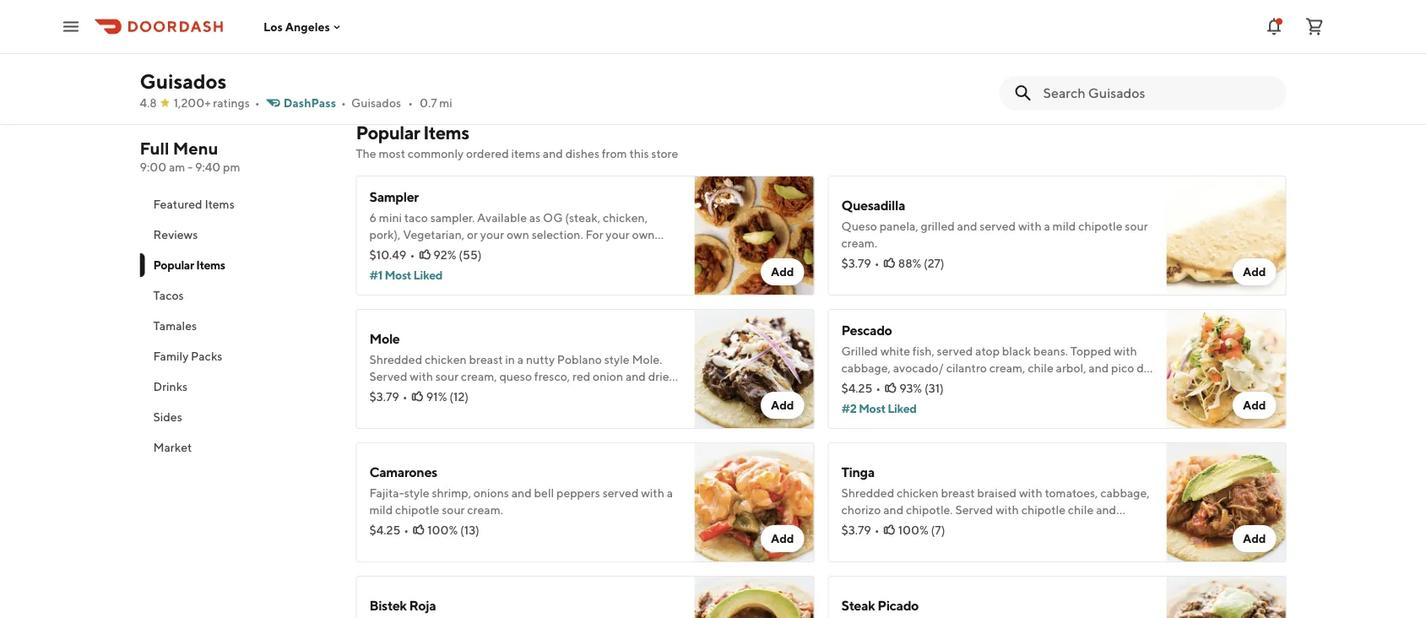 Task type: describe. For each thing, give the bounding box(es) containing it.
• right ratings
[[255, 96, 260, 110]]

full menu 9:00 am - 9:40 pm
[[140, 139, 240, 174]]

sampler for sampler
[[504, 41, 547, 55]]

drinks button
[[140, 372, 336, 402]]

most
[[379, 147, 405, 161]]

pescado
[[842, 323, 892, 339]]

sampler 6 mini taco sampler. available as og (steak, chicken, pork), vegetarian, or your own selection.  for your own selection, please choose minimum and maximum of 6 items.
[[369, 189, 655, 276]]

cream, for mole
[[461, 370, 497, 384]]

dishes
[[566, 147, 600, 161]]

#2
[[842, 402, 857, 416]]

items for popular items
[[196, 258, 225, 272]]

tamales
[[153, 319, 197, 333]]

add for pescado
[[1243, 399, 1266, 413]]

sour inside "camarones fajita-style shrimp, onions and bell peppers served with a mild chipotle sour cream."
[[442, 503, 465, 517]]

with inside "camarones fajita-style shrimp, onions and bell peppers served with a mild chipotle sour cream."
[[641, 486, 665, 500]]

breast for tinga
[[941, 486, 975, 500]]

selection.
[[532, 228, 583, 242]]

from
[[602, 147, 627, 161]]

• for tinga
[[875, 524, 880, 538]]

served inside "camarones fajita-style shrimp, onions and bell peppers served with a mild chipotle sour cream."
[[603, 486, 639, 500]]

notification bell image
[[1264, 16, 1285, 37]]

• for camarones
[[404, 524, 409, 538]]

(31)
[[925, 382, 944, 396]]

style inside mole shredded chicken breast in a nutty poblano style mole. served with sour cream, queso fresco, red onion and dried chile.
[[604, 353, 630, 367]]

add for quesadilla
[[1243, 265, 1266, 279]]

de
[[1137, 361, 1151, 375]]

93%
[[900, 382, 922, 396]]

100% (7)
[[898, 524, 945, 538]]

add button for sampler
[[761, 259, 804, 286]]

of
[[632, 245, 642, 259]]

in
[[505, 353, 515, 367]]

cabbage, inside pescado grilled white fish, served atop black beans. topped with cabbage, avocado/ cilantro cream, chile arbol, and pico de gallo.
[[842, 361, 891, 375]]

sampler.
[[430, 211, 475, 225]]

(27)
[[924, 257, 945, 271]]

mini
[[379, 211, 402, 225]]

peppers
[[557, 486, 600, 500]]

pm
[[223, 160, 240, 174]]

1 your from the left
[[480, 228, 504, 242]]

with inside pescado grilled white fish, served atop black beans. topped with cabbage, avocado/ cilantro cream, chile arbol, and pico de gallo.
[[1114, 345, 1137, 359]]

braised
[[977, 486, 1017, 500]]

tacos button
[[140, 280, 336, 311]]

chipotle.
[[906, 503, 953, 517]]

bell
[[534, 486, 554, 500]]

ratings
[[213, 96, 250, 110]]

add button for mole
[[761, 392, 804, 419]]

1 own from the left
[[507, 228, 529, 242]]

#1 most liked
[[369, 269, 443, 282]]

bistek roja
[[369, 598, 436, 614]]

91% (12)
[[426, 390, 469, 404]]

4.8
[[140, 96, 157, 110]]

please
[[423, 245, 458, 259]]

full
[[140, 139, 169, 158]]

most for pescado
[[859, 402, 886, 416]]

style inside "camarones fajita-style shrimp, onions and bell peppers served with a mild chipotle sour cream."
[[404, 486, 430, 500]]

(13)
[[460, 524, 480, 538]]

92%
[[433, 248, 456, 262]]

gallo.
[[842, 378, 870, 392]]

cream. inside "camarones fajita-style shrimp, onions and bell peppers served with a mild chipotle sour cream."
[[467, 503, 503, 517]]

popular items
[[153, 258, 225, 272]]

market button
[[140, 432, 336, 463]]

mild inside quesadilla queso panela, grilled and served with a mild chipotle sour cream.
[[1053, 220, 1076, 234]]

topped
[[1071, 345, 1112, 359]]

chicken for mole
[[425, 353, 467, 367]]

bistek
[[369, 598, 407, 614]]

liked for sampler
[[414, 269, 443, 282]]

market
[[153, 440, 192, 454]]

sampler image
[[695, 176, 815, 296]]

beans.
[[1034, 345, 1068, 359]]

popular for popular items
[[153, 258, 194, 272]]

• for sampler
[[410, 248, 415, 262]]

tinga shredded chicken breast braised with tomatoes, cabbage, chorizo and chipotle.  served with chipotle chile and avocado.
[[842, 464, 1150, 534]]

reviews button
[[140, 220, 336, 250]]

pescado grilled white fish, served atop black beans. topped with cabbage, avocado/ cilantro cream, chile arbol, and pico de gallo.
[[842, 323, 1151, 392]]

a inside "camarones fajita-style shrimp, onions and bell peppers served with a mild chipotle sour cream."
[[667, 486, 673, 500]]

chile for tinga
[[1068, 503, 1094, 517]]

-
[[188, 160, 193, 174]]

add button for pescado
[[1233, 392, 1277, 419]]

og
[[543, 211, 563, 225]]

served inside tinga shredded chicken breast braised with tomatoes, cabbage, chorizo and chipotle.  served with chipotle chile and avocado.
[[956, 503, 993, 517]]

cream, for pescado
[[990, 361, 1026, 375]]

chile for pescado
[[1028, 361, 1054, 375]]

add for camarones
[[771, 532, 794, 546]]

add for tinga
[[1243, 532, 1266, 546]]

guisados • 0.7 mi
[[351, 96, 453, 110]]

#2 most liked
[[842, 402, 917, 416]]

vegetarian,
[[403, 228, 465, 242]]

queso
[[499, 370, 532, 384]]

100% for tinga
[[898, 524, 929, 538]]

$4.25 • for pescado
[[842, 382, 881, 396]]

choose
[[461, 245, 499, 259]]

chipotle inside tinga shredded chicken breast braised with tomatoes, cabbage, chorizo and chipotle.  served with chipotle chile and avocado.
[[1022, 503, 1066, 517]]

88% (27)
[[898, 257, 945, 271]]

served inside quesadilla queso panela, grilled and served with a mild chipotle sour cream.
[[980, 220, 1016, 234]]

0 items, open order cart image
[[1305, 16, 1325, 37]]

0 vertical spatial 6
[[369, 211, 377, 225]]

mole shredded chicken breast in a nutty poblano style mole. served with sour cream, queso fresco, red onion and dried chile.
[[369, 331, 676, 401]]

featured items
[[153, 197, 235, 211]]

add button for camarones
[[761, 526, 804, 553]]

grilled
[[921, 220, 955, 234]]

0.7
[[420, 96, 437, 110]]

• right dashpass
[[341, 96, 346, 110]]

1 vertical spatial 6
[[645, 245, 652, 259]]

items for popular items the most commonly ordered items and dishes from this store
[[423, 122, 469, 144]]

los angeles button
[[263, 20, 344, 34]]

picado
[[878, 598, 919, 614]]

panela,
[[880, 220, 919, 234]]

white
[[881, 345, 910, 359]]

minimum
[[502, 245, 552, 259]]

shredded for mole
[[369, 353, 422, 367]]

camarones fajita-style shrimp, onions and bell peppers served with a mild chipotle sour cream.
[[369, 464, 673, 517]]

with inside mole shredded chicken breast in a nutty poblano style mole. served with sour cream, queso fresco, red onion and dried chile.
[[410, 370, 433, 384]]

store
[[651, 147, 678, 161]]

tacos
[[153, 288, 184, 302]]

shrimp,
[[432, 486, 471, 500]]

open menu image
[[61, 16, 81, 37]]

tamales button
[[140, 311, 336, 341]]

avocado/
[[893, 361, 944, 375]]

taco
[[404, 211, 428, 225]]

selection,
[[369, 245, 421, 259]]

available
[[477, 211, 527, 225]]

steak
[[842, 598, 875, 614]]

grilled
[[842, 345, 878, 359]]

$3.79 • for quesadilla
[[842, 257, 880, 271]]

• left 0.7
[[408, 96, 413, 110]]

mi
[[439, 96, 453, 110]]

breast for mole
[[469, 353, 503, 367]]

roja
[[409, 598, 436, 614]]

$3.79 for tinga
[[842, 524, 871, 538]]



Task type: vqa. For each thing, say whether or not it's contained in the screenshot.
Add rice (공깃밥 추가) +$2.00
no



Task type: locate. For each thing, give the bounding box(es) containing it.
shredded up chorizo
[[842, 486, 895, 500]]

1 horizontal spatial cream.
[[842, 236, 878, 250]]

a inside mole shredded chicken breast in a nutty poblano style mole. served with sour cream, queso fresco, red onion and dried chile.
[[518, 353, 524, 367]]

• down chorizo
[[875, 524, 880, 538]]

$4.25 down fajita-
[[369, 524, 401, 538]]

6 right the of
[[645, 245, 652, 259]]

0 vertical spatial served
[[980, 220, 1016, 234]]

0 horizontal spatial most
[[385, 269, 411, 282]]

1 horizontal spatial your
[[606, 228, 630, 242]]

1 horizontal spatial shredded
[[842, 486, 895, 500]]

$4.25 • for camarones
[[369, 524, 409, 538]]

1 horizontal spatial 6
[[645, 245, 652, 259]]

1 vertical spatial $4.25
[[369, 524, 401, 538]]

$3.79 left 91% on the left of the page
[[369, 390, 399, 404]]

$3.79 for quesadilla
[[842, 257, 871, 271]]

1 vertical spatial cabbage,
[[1101, 486, 1150, 500]]

mole
[[369, 331, 400, 347]]

served
[[980, 220, 1016, 234], [937, 345, 973, 359], [603, 486, 639, 500]]

0 vertical spatial chicken
[[425, 353, 467, 367]]

(55)
[[459, 248, 482, 262]]

chile down tomatoes,
[[1068, 503, 1094, 517]]

black
[[1002, 345, 1031, 359]]

• for quesadilla
[[875, 257, 880, 271]]

ordered
[[466, 147, 509, 161]]

with inside quesadilla queso panela, grilled and served with a mild chipotle sour cream.
[[1018, 220, 1042, 234]]

chipotle inside quesadilla queso panela, grilled and served with a mild chipotle sour cream.
[[1079, 220, 1123, 234]]

breast left "in"
[[469, 353, 503, 367]]

1 vertical spatial cream.
[[467, 503, 503, 517]]

0 vertical spatial breast
[[469, 353, 503, 367]]

camarones
[[369, 464, 437, 481]]

0 vertical spatial style
[[604, 353, 630, 367]]

add button for tinga
[[1233, 526, 1277, 553]]

items up reviews button
[[205, 197, 235, 211]]

cabbage, down grilled at the bottom right of the page
[[842, 361, 891, 375]]

cabbage, inside tinga shredded chicken breast braised with tomatoes, cabbage, chorizo and chipotle.  served with chipotle chile and avocado.
[[1101, 486, 1150, 500]]

2 vertical spatial served
[[603, 486, 639, 500]]

cream, up the "(12)"
[[461, 370, 497, 384]]

• up #2 most liked
[[876, 382, 881, 396]]

$3.79
[[842, 257, 871, 271], [369, 390, 399, 404], [842, 524, 871, 538]]

$3.79 down queso
[[842, 257, 871, 271]]

0 vertical spatial $4.25 •
[[842, 382, 881, 396]]

mole image
[[695, 310, 815, 429]]

0 horizontal spatial sampler
[[369, 189, 419, 205]]

1 horizontal spatial cream,
[[990, 361, 1026, 375]]

2 horizontal spatial a
[[1044, 220, 1050, 234]]

liked down 92% on the top left of page
[[414, 269, 443, 282]]

own up minimum
[[507, 228, 529, 242]]

$4.25 • down fajita-
[[369, 524, 409, 538]]

• up #1 most liked
[[410, 248, 415, 262]]

0 horizontal spatial own
[[507, 228, 529, 242]]

most right #2
[[859, 402, 886, 416]]

steak picado image
[[1167, 576, 1287, 618]]

$4.25 for camarones
[[369, 524, 401, 538]]

1 horizontal spatial chicken
[[897, 486, 939, 500]]

red
[[573, 370, 591, 384]]

2 vertical spatial a
[[667, 486, 673, 500]]

1 vertical spatial $3.79 •
[[369, 390, 408, 404]]

0 vertical spatial liked
[[414, 269, 443, 282]]

liked down 93%
[[888, 402, 917, 416]]

dried
[[648, 370, 676, 384]]

$3.79 for mole
[[369, 390, 399, 404]]

1 vertical spatial $3.79
[[369, 390, 399, 404]]

and right the grilled
[[957, 220, 978, 234]]

served right 'peppers'
[[603, 486, 639, 500]]

sampler
[[504, 41, 547, 55], [369, 189, 419, 205]]

#1
[[369, 269, 383, 282]]

1 horizontal spatial guisados
[[351, 96, 401, 110]]

most down $10.49 • on the left top of the page
[[385, 269, 411, 282]]

1 horizontal spatial a
[[667, 486, 673, 500]]

1 horizontal spatial most
[[859, 402, 886, 416]]

chile down beans.
[[1028, 361, 1054, 375]]

1 horizontal spatial own
[[632, 228, 655, 242]]

cream. down onions on the bottom left of the page
[[467, 503, 503, 517]]

0 horizontal spatial served
[[603, 486, 639, 500]]

served inside mole shredded chicken breast in a nutty poblano style mole. served with sour cream, queso fresco, red onion and dried chile.
[[369, 370, 407, 384]]

• left 88%
[[875, 257, 880, 271]]

chicken inside mole shredded chicken breast in a nutty poblano style mole. served with sour cream, queso fresco, red onion and dried chile.
[[425, 353, 467, 367]]

(12)
[[450, 390, 469, 404]]

style down camarones on the left bottom
[[404, 486, 430, 500]]

$4.25 for pescado
[[842, 382, 873, 396]]

guisados for guisados • 0.7 mi
[[351, 96, 401, 110]]

pescado image
[[1167, 310, 1287, 429]]

• right chile.
[[403, 390, 408, 404]]

6 left mini
[[369, 211, 377, 225]]

add for sampler
[[771, 265, 794, 279]]

100% for camarones
[[427, 524, 458, 538]]

2 vertical spatial items
[[196, 258, 225, 272]]

$3.79 • down queso
[[842, 257, 880, 271]]

1 vertical spatial liked
[[888, 402, 917, 416]]

100%
[[427, 524, 458, 538], [898, 524, 929, 538]]

packs
[[191, 349, 222, 363]]

0 vertical spatial served
[[369, 370, 407, 384]]

1 horizontal spatial popular
[[356, 122, 420, 144]]

$3.79 • for mole
[[369, 390, 408, 404]]

fish,
[[913, 345, 935, 359]]

$3.79 • left 91% on the left of the page
[[369, 390, 408, 404]]

sour inside mole shredded chicken breast in a nutty poblano style mole. served with sour cream, queso fresco, red onion and dried chile.
[[436, 370, 459, 384]]

and inside "camarones fajita-style shrimp, onions and bell peppers served with a mild chipotle sour cream."
[[512, 486, 532, 500]]

1 horizontal spatial sampler
[[504, 41, 547, 55]]

0 vertical spatial $3.79 •
[[842, 257, 880, 271]]

0 vertical spatial mild
[[1053, 220, 1076, 234]]

and down selection.
[[554, 245, 574, 259]]

served inside pescado grilled white fish, served atop black beans. topped with cabbage, avocado/ cilantro cream, chile arbol, and pico de gallo.
[[937, 345, 973, 359]]

$4.25 •
[[842, 382, 881, 396], [369, 524, 409, 538]]

1 vertical spatial mild
[[369, 503, 393, 517]]

1 horizontal spatial breast
[[941, 486, 975, 500]]

popular down reviews
[[153, 258, 194, 272]]

$4.25 • up #2
[[842, 382, 881, 396]]

0 vertical spatial sampler
[[504, 41, 547, 55]]

cream. down queso
[[842, 236, 878, 250]]

avocado.
[[842, 520, 890, 534]]

family
[[153, 349, 189, 363]]

sides
[[153, 410, 182, 424]]

1 vertical spatial shredded
[[842, 486, 895, 500]]

0 horizontal spatial mild
[[369, 503, 393, 517]]

cabbage, right tomatoes,
[[1101, 486, 1150, 500]]

0 vertical spatial popular
[[356, 122, 420, 144]]

guisados
[[140, 69, 227, 93], [351, 96, 401, 110]]

arbol,
[[1056, 361, 1087, 375]]

shredded inside mole shredded chicken breast in a nutty poblano style mole. served with sour cream, queso fresco, red onion and dried chile.
[[369, 353, 422, 367]]

0 vertical spatial $4.25
[[842, 382, 873, 396]]

popular
[[356, 122, 420, 144], [153, 258, 194, 272]]

(7)
[[931, 524, 945, 538]]

2 vertical spatial $3.79 •
[[842, 524, 880, 538]]

1 vertical spatial guisados
[[351, 96, 401, 110]]

served right the grilled
[[980, 220, 1016, 234]]

0 vertical spatial items
[[423, 122, 469, 144]]

your down chicken,
[[606, 228, 630, 242]]

cream. inside quesadilla queso panela, grilled and served with a mild chipotle sour cream.
[[842, 236, 878, 250]]

guisados up the
[[351, 96, 401, 110]]

chile
[[1028, 361, 1054, 375], [1068, 503, 1094, 517]]

0 horizontal spatial chipotle
[[395, 503, 439, 517]]

served
[[369, 370, 407, 384], [956, 503, 993, 517]]

items
[[423, 122, 469, 144], [205, 197, 235, 211], [196, 258, 225, 272]]

the
[[356, 147, 376, 161]]

quesadilla
[[842, 198, 905, 214]]

1 vertical spatial $4.25 •
[[369, 524, 409, 538]]

2 own from the left
[[632, 228, 655, 242]]

popular items the most commonly ordered items and dishes from this store
[[356, 122, 678, 161]]

your down 'available'
[[480, 228, 504, 242]]

0 vertical spatial $3.79
[[842, 257, 871, 271]]

1 vertical spatial chile
[[1068, 503, 1094, 517]]

chile inside pescado grilled white fish, served atop black beans. topped with cabbage, avocado/ cilantro cream, chile arbol, and pico de gallo.
[[1028, 361, 1054, 375]]

1 vertical spatial breast
[[941, 486, 975, 500]]

sampler for sampler 6 mini taco sampler. available as og (steak, chicken, pork), vegetarian, or your own selection.  for your own selection, please choose minimum and maximum of 6 items.
[[369, 189, 419, 205]]

1 horizontal spatial chile
[[1068, 503, 1094, 517]]

quesadilla image
[[1167, 176, 1287, 296]]

breast inside mole shredded chicken breast in a nutty poblano style mole. served with sour cream, queso fresco, red onion and dried chile.
[[469, 353, 503, 367]]

poblano
[[557, 353, 602, 367]]

0 horizontal spatial shredded
[[369, 353, 422, 367]]

$3.79 • for tinga
[[842, 524, 880, 538]]

1 vertical spatial style
[[404, 486, 430, 500]]

0 vertical spatial shredded
[[369, 353, 422, 367]]

2 horizontal spatial served
[[980, 220, 1016, 234]]

1 vertical spatial popular
[[153, 258, 194, 272]]

popular for popular items the most commonly ordered items and dishes from this store
[[356, 122, 420, 144]]

0 vertical spatial cream.
[[842, 236, 878, 250]]

1 horizontal spatial served
[[937, 345, 973, 359]]

• for pescado
[[876, 382, 881, 396]]

quesadilla queso panela, grilled and served with a mild chipotle sour cream.
[[842, 198, 1148, 250]]

0 horizontal spatial breast
[[469, 353, 503, 367]]

style up onion at the left of page
[[604, 353, 630, 367]]

tinga
[[842, 464, 875, 481]]

0 horizontal spatial your
[[480, 228, 504, 242]]

0 vertical spatial sour
[[1125, 220, 1148, 234]]

1 horizontal spatial mild
[[1053, 220, 1076, 234]]

2 vertical spatial sour
[[442, 503, 465, 517]]

0 horizontal spatial a
[[518, 353, 524, 367]]

and inside sampler 6 mini taco sampler. available as og (steak, chicken, pork), vegetarian, or your own selection.  for your own selection, please choose minimum and maximum of 6 items.
[[554, 245, 574, 259]]

1 vertical spatial chicken
[[897, 486, 939, 500]]

shredded down mole
[[369, 353, 422, 367]]

1 vertical spatial items
[[205, 197, 235, 211]]

0 vertical spatial chile
[[1028, 361, 1054, 375]]

$4.25
[[842, 382, 873, 396], [369, 524, 401, 538]]

0 horizontal spatial served
[[369, 370, 407, 384]]

1 horizontal spatial $4.25
[[842, 382, 873, 396]]

served up chile.
[[369, 370, 407, 384]]

with
[[1018, 220, 1042, 234], [1114, 345, 1137, 359], [410, 370, 433, 384], [641, 486, 665, 500], [1019, 486, 1043, 500], [996, 503, 1019, 517]]

$4.25 up #2
[[842, 382, 873, 396]]

and inside pescado grilled white fish, served atop black beans. topped with cabbage, avocado/ cilantro cream, chile arbol, and pico de gallo.
[[1089, 361, 1109, 375]]

88%
[[898, 257, 922, 271]]

chicken up the chipotle.
[[897, 486, 939, 500]]

and right items
[[543, 147, 563, 161]]

and inside quesadilla queso panela, grilled and served with a mild chipotle sour cream.
[[957, 220, 978, 234]]

and inside mole shredded chicken breast in a nutty poblano style mole. served with sour cream, queso fresco, red onion and dried chile.
[[626, 370, 646, 384]]

tinga image
[[1167, 443, 1287, 563]]

dashpass
[[283, 96, 336, 110]]

1 horizontal spatial liked
[[888, 402, 917, 416]]

or
[[467, 228, 478, 242]]

and
[[543, 147, 563, 161], [957, 220, 978, 234], [554, 245, 574, 259], [1089, 361, 1109, 375], [626, 370, 646, 384], [512, 486, 532, 500], [884, 503, 904, 517], [1096, 503, 1117, 517]]

cream, inside pescado grilled white fish, served atop black beans. topped with cabbage, avocado/ cilantro cream, chile arbol, and pico de gallo.
[[990, 361, 1026, 375]]

1 horizontal spatial chipotle
[[1022, 503, 1066, 517]]

0 horizontal spatial $4.25 •
[[369, 524, 409, 538]]

shredded inside tinga shredded chicken breast braised with tomatoes, cabbage, chorizo and chipotle.  served with chipotle chile and avocado.
[[842, 486, 895, 500]]

1 vertical spatial sour
[[436, 370, 459, 384]]

• for mole
[[403, 390, 408, 404]]

pico
[[1112, 361, 1135, 375]]

served down braised
[[956, 503, 993, 517]]

chorizo
[[842, 503, 881, 517]]

93% (31)
[[900, 382, 944, 396]]

mild inside "camarones fajita-style shrimp, onions and bell peppers served with a mild chipotle sour cream."
[[369, 503, 393, 517]]

items up commonly
[[423, 122, 469, 144]]

items inside the featured items button
[[205, 197, 235, 211]]

chile inside tinga shredded chicken breast braised with tomatoes, cabbage, chorizo and chipotle.  served with chipotle chile and avocado.
[[1068, 503, 1094, 517]]

Item Search search field
[[1043, 84, 1273, 102]]

0 horizontal spatial cabbage,
[[842, 361, 891, 375]]

items inside popular items the most commonly ordered items and dishes from this store
[[423, 122, 469, 144]]

cabbage,
[[842, 361, 891, 375], [1101, 486, 1150, 500]]

• down fajita-
[[404, 524, 409, 538]]

sampler inside sampler 6 mini taco sampler. available as og (steak, chicken, pork), vegetarian, or your own selection.  for your own selection, please choose minimum and maximum of 6 items.
[[369, 189, 419, 205]]

popular up most
[[356, 122, 420, 144]]

2 horizontal spatial chipotle
[[1079, 220, 1123, 234]]

1 vertical spatial served
[[956, 503, 993, 517]]

sour inside quesadilla queso panela, grilled and served with a mild chipotle sour cream.
[[1125, 220, 1148, 234]]

featured items button
[[140, 189, 336, 220]]

shredded for tinga
[[842, 486, 895, 500]]

your
[[480, 228, 504, 242], [606, 228, 630, 242]]

1 100% from the left
[[427, 524, 458, 538]]

menu
[[173, 139, 218, 158]]

100% left (7)
[[898, 524, 929, 538]]

0 horizontal spatial 6
[[369, 211, 377, 225]]

guisados up 1,200+
[[140, 69, 227, 93]]

cream, inside mole shredded chicken breast in a nutty poblano style mole. served with sour cream, queso fresco, red onion and dried chile.
[[461, 370, 497, 384]]

1 vertical spatial a
[[518, 353, 524, 367]]

chicken inside tinga shredded chicken breast braised with tomatoes, cabbage, chorizo and chipotle.  served with chipotle chile and avocado.
[[897, 486, 939, 500]]

0 horizontal spatial $4.25
[[369, 524, 401, 538]]

and right chorizo
[[884, 503, 904, 517]]

onions
[[474, 486, 509, 500]]

atop
[[976, 345, 1000, 359]]

breast inside tinga shredded chicken breast braised with tomatoes, cabbage, chorizo and chipotle.  served with chipotle chile and avocado.
[[941, 486, 975, 500]]

this
[[630, 147, 649, 161]]

a inside quesadilla queso panela, grilled and served with a mild chipotle sour cream.
[[1044, 220, 1050, 234]]

cream, down black
[[990, 361, 1026, 375]]

add button for quesadilla
[[1233, 259, 1277, 286]]

own up the of
[[632, 228, 655, 242]]

6
[[369, 211, 377, 225], [645, 245, 652, 259]]

maximum
[[577, 245, 629, 259]]

1 vertical spatial served
[[937, 345, 973, 359]]

100% (13)
[[427, 524, 480, 538]]

0 horizontal spatial cream,
[[461, 370, 497, 384]]

$10.49 •
[[369, 248, 415, 262]]

1 vertical spatial most
[[859, 402, 886, 416]]

breast up the chipotle.
[[941, 486, 975, 500]]

los angeles
[[263, 20, 330, 34]]

most for sampler
[[385, 269, 411, 282]]

and left bell
[[512, 486, 532, 500]]

commonly
[[408, 147, 464, 161]]

1 horizontal spatial cabbage,
[[1101, 486, 1150, 500]]

$3.79 down chorizo
[[842, 524, 871, 538]]

items for featured items
[[205, 197, 235, 211]]

100% left (13) on the bottom left of the page
[[427, 524, 458, 538]]

add for mole
[[771, 399, 794, 413]]

0 horizontal spatial liked
[[414, 269, 443, 282]]

1 vertical spatial sampler
[[369, 189, 419, 205]]

2 vertical spatial $3.79
[[842, 524, 871, 538]]

1,200+ ratings •
[[174, 96, 260, 110]]

most
[[385, 269, 411, 282], [859, 402, 886, 416]]

•
[[255, 96, 260, 110], [341, 96, 346, 110], [408, 96, 413, 110], [410, 248, 415, 262], [875, 257, 880, 271], [876, 382, 881, 396], [403, 390, 408, 404], [404, 524, 409, 538], [875, 524, 880, 538]]

92% (55)
[[433, 248, 482, 262]]

0 horizontal spatial cream.
[[467, 503, 503, 517]]

onion
[[593, 370, 623, 384]]

chicken
[[425, 353, 467, 367], [897, 486, 939, 500]]

0 horizontal spatial guisados
[[140, 69, 227, 93]]

liked for pescado
[[888, 402, 917, 416]]

dashpass •
[[283, 96, 346, 110]]

pork),
[[369, 228, 401, 242]]

items down reviews button
[[196, 258, 225, 272]]

popular inside popular items the most commonly ordered items and dishes from this store
[[356, 122, 420, 144]]

1 horizontal spatial served
[[956, 503, 993, 517]]

1 horizontal spatial $4.25 •
[[842, 382, 881, 396]]

0 vertical spatial a
[[1044, 220, 1050, 234]]

0 vertical spatial most
[[385, 269, 411, 282]]

served up cilantro
[[937, 345, 973, 359]]

as
[[529, 211, 541, 225]]

chipotle inside "camarones fajita-style shrimp, onions and bell peppers served with a mild chipotle sour cream."
[[395, 503, 439, 517]]

1 horizontal spatial style
[[604, 353, 630, 367]]

0 vertical spatial cabbage,
[[842, 361, 891, 375]]

chicken up the 91% (12)
[[425, 353, 467, 367]]

chicken for tinga
[[897, 486, 939, 500]]

camarones image
[[695, 443, 815, 563]]

and inside popular items the most commonly ordered items and dishes from this store
[[543, 147, 563, 161]]

and down mole.
[[626, 370, 646, 384]]

style
[[604, 353, 630, 367], [404, 486, 430, 500]]

liked
[[414, 269, 443, 282], [888, 402, 917, 416]]

angeles
[[285, 20, 330, 34]]

2 your from the left
[[606, 228, 630, 242]]

cream,
[[990, 361, 1026, 375], [461, 370, 497, 384]]

0 horizontal spatial style
[[404, 486, 430, 500]]

0 horizontal spatial chicken
[[425, 353, 467, 367]]

and down tomatoes,
[[1096, 503, 1117, 517]]

bistek roja image
[[695, 576, 815, 618]]

cilantro
[[946, 361, 987, 375]]

$3.79 • down chorizo
[[842, 524, 880, 538]]

2 100% from the left
[[898, 524, 929, 538]]

0 horizontal spatial 100%
[[427, 524, 458, 538]]

1 horizontal spatial 100%
[[898, 524, 929, 538]]

guisados for guisados
[[140, 69, 227, 93]]

and down topped
[[1089, 361, 1109, 375]]

0 vertical spatial guisados
[[140, 69, 227, 93]]

family packs button
[[140, 341, 336, 372]]



